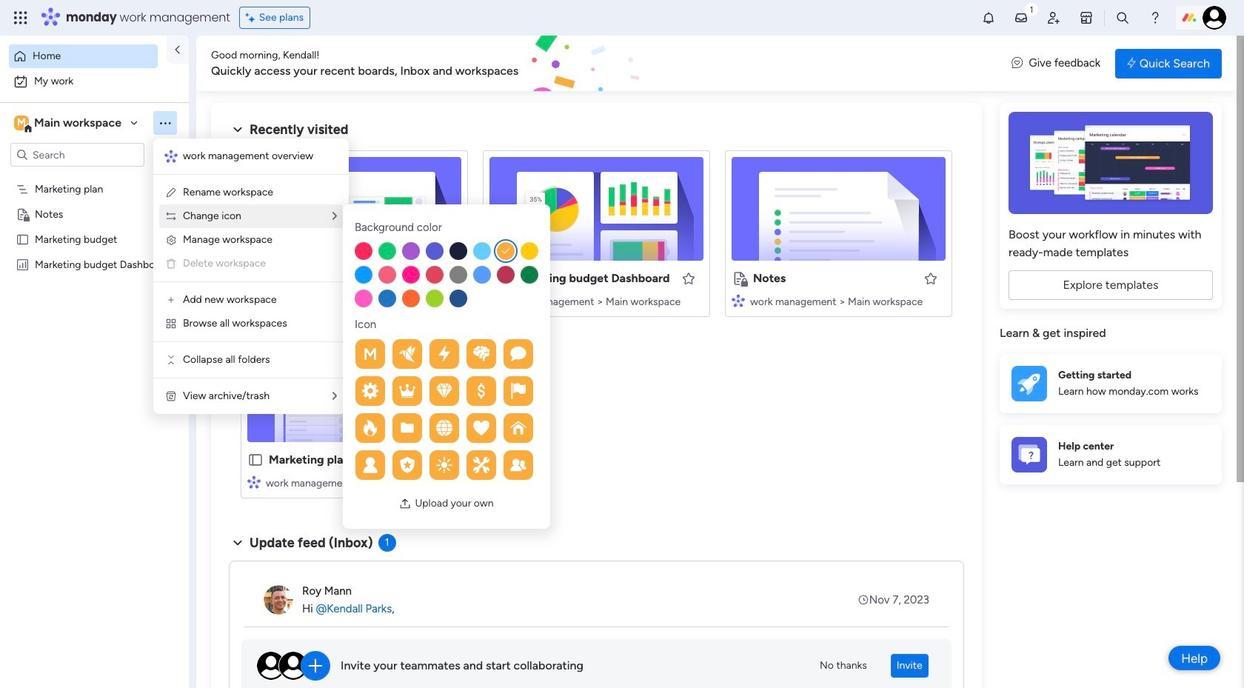 Task type: locate. For each thing, give the bounding box(es) containing it.
invite members image
[[1047, 10, 1061, 25]]

1 vertical spatial private board image
[[732, 270, 748, 287]]

help center element
[[1000, 425, 1222, 484]]

option
[[9, 44, 158, 68], [9, 70, 180, 93], [0, 175, 189, 178]]

0 vertical spatial private board image
[[16, 207, 30, 221]]

public board image
[[16, 232, 30, 246], [247, 452, 264, 468]]

templates image image
[[1013, 112, 1209, 214]]

browse all workspaces image
[[165, 318, 177, 330]]

add to favorites image for public board icon
[[439, 271, 454, 286]]

public dashboard image
[[490, 270, 506, 287]]

0 vertical spatial public board image
[[16, 232, 30, 246]]

v2 bolt switch image
[[1127, 55, 1136, 71]]

add to favorites image
[[439, 271, 454, 286], [681, 271, 696, 286], [924, 271, 938, 286], [439, 452, 454, 467]]

1 horizontal spatial private board image
[[732, 270, 748, 287]]

search everything image
[[1115, 10, 1130, 25]]

change icon image
[[165, 210, 177, 222]]

roy mann image
[[264, 585, 293, 615]]

component image
[[247, 294, 261, 307]]

workspace image
[[14, 115, 29, 131]]

add to favorites image for public dashboard icon
[[681, 271, 696, 286]]

manage workspace image
[[165, 234, 177, 246]]

private board image inside quick search results list box
[[732, 270, 748, 287]]

1 element
[[378, 534, 396, 552]]

menu item
[[165, 255, 337, 273]]

list box
[[0, 173, 189, 477]]

workspace options image
[[158, 115, 173, 130]]

1 vertical spatial public board image
[[247, 452, 264, 468]]

0 horizontal spatial private board image
[[16, 207, 30, 221]]

add new workspace image
[[165, 294, 177, 306]]

private board image
[[16, 207, 30, 221], [732, 270, 748, 287]]

kendall parks image
[[1203, 6, 1227, 30]]

see plans image
[[246, 10, 259, 26]]

quick search results list box
[[229, 139, 964, 516]]

1 image
[[1025, 1, 1038, 17]]

v2 user feedback image
[[1012, 55, 1023, 72]]

public dashboard image
[[16, 257, 30, 271]]

2 vertical spatial option
[[0, 175, 189, 178]]

list arrow image
[[333, 211, 337, 221]]

add to favorites image for the rightmost public board image
[[439, 452, 454, 467]]

menu
[[153, 139, 349, 414]]

0 vertical spatial option
[[9, 44, 158, 68]]



Task type: describe. For each thing, give the bounding box(es) containing it.
collapse all folders image
[[165, 354, 177, 366]]

Search in workspace field
[[31, 146, 124, 163]]

rename workspace image
[[165, 187, 177, 199]]

view archive/trash image
[[165, 390, 177, 402]]

close recently visited image
[[229, 121, 247, 139]]

help image
[[1148, 10, 1163, 25]]

select product image
[[13, 10, 28, 25]]

0 horizontal spatial public board image
[[16, 232, 30, 246]]

1 horizontal spatial public board image
[[247, 452, 264, 468]]

workspace selection element
[[14, 114, 124, 133]]

photo icon image
[[400, 498, 411, 510]]

1 vertical spatial option
[[9, 70, 180, 93]]

public board image
[[247, 270, 264, 287]]

getting started element
[[1000, 354, 1222, 413]]

close update feed (inbox) image
[[229, 534, 247, 552]]

list arrow image
[[333, 391, 337, 401]]

monday marketplace image
[[1079, 10, 1094, 25]]

notifications image
[[981, 10, 996, 25]]

delete workspace image
[[165, 258, 177, 270]]

update feed image
[[1014, 10, 1029, 25]]



Task type: vqa. For each thing, say whether or not it's contained in the screenshot.
tab list
no



